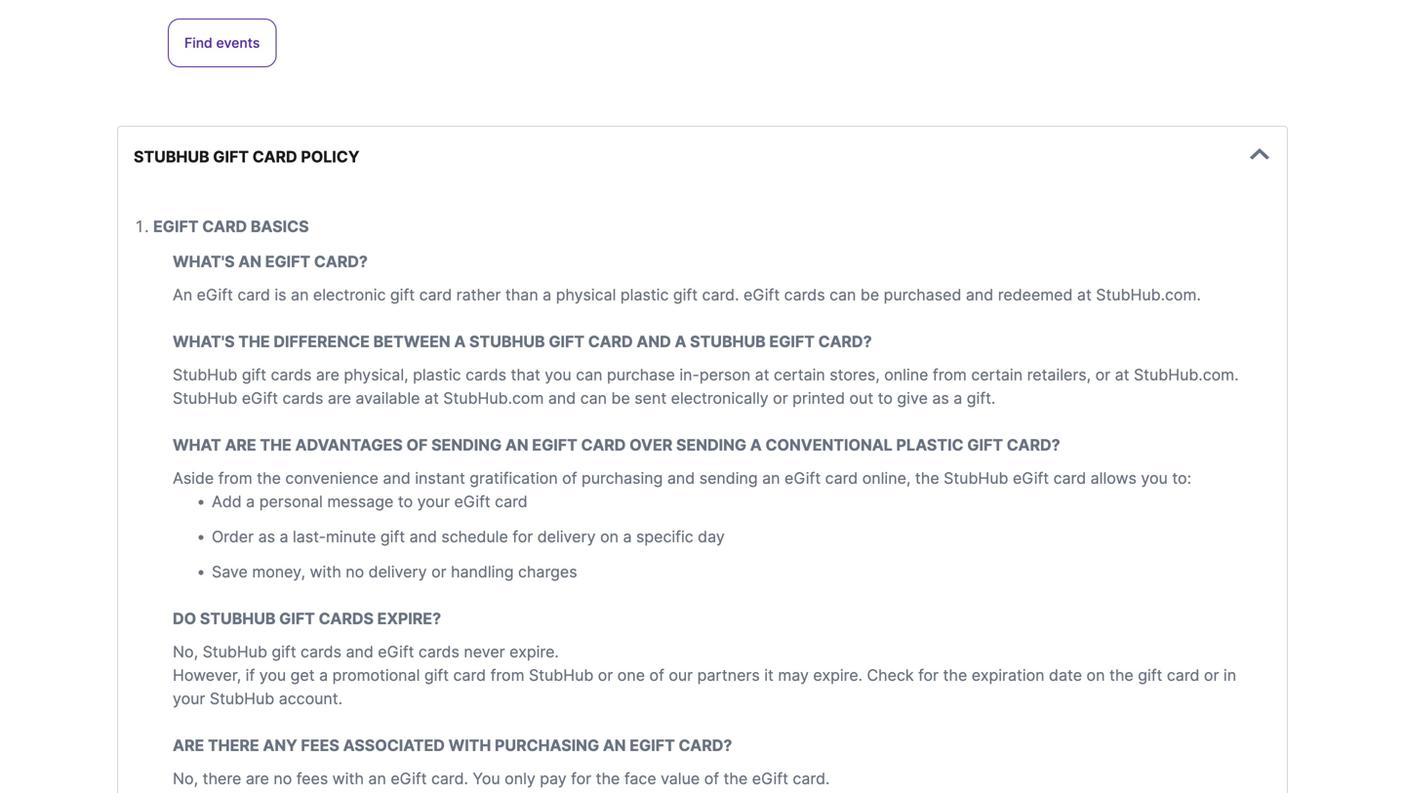 Task type: describe. For each thing, give the bounding box(es) containing it.
handling
[[451, 563, 514, 582]]

add a personal message to your egift card
[[212, 492, 528, 511]]

one
[[618, 666, 645, 685]]

rather
[[457, 285, 501, 304]]

2 horizontal spatial card.
[[793, 770, 830, 789]]

plastic inside stubhub gift cards are physical, plastic cards that you can purchase in-person at certain stores, online from certain retailers, or at stubhub.com. stubhub egift cards are available at stubhub.com and can be sent electronically or printed out to give as a gift.
[[413, 365, 461, 385]]

0 horizontal spatial an
[[238, 252, 262, 271]]

0 vertical spatial the
[[238, 332, 270, 351]]

our
[[669, 666, 693, 685]]

0 vertical spatial expire.
[[510, 643, 559, 662]]

0 horizontal spatial from
[[218, 469, 252, 488]]

expiration
[[972, 666, 1045, 685]]

personal
[[259, 492, 323, 511]]

a right add
[[246, 492, 255, 511]]

what are the advantages of sending an egift card over sending a conventional plastic gift card?
[[173, 436, 1061, 455]]

egift up "an"
[[153, 217, 199, 236]]

save
[[212, 563, 248, 582]]

promotional
[[332, 666, 420, 685]]

0 vertical spatial your
[[417, 492, 450, 511]]

be inside stubhub gift cards are physical, plastic cards that you can purchase in-person at certain stores, online from certain retailers, or at stubhub.com. stubhub egift cards are available at stubhub.com and can be sent electronically or printed out to give as a gift.
[[612, 389, 630, 408]]

on inside 'no, stubhub gift cards and egift cards never expire. however, if you get a promotional gift card from stubhub or one of our partners it may expire. check for the expiration date on the gift card or in your stubhub account.'
[[1087, 666, 1106, 685]]

do
[[173, 610, 196, 629]]

2 horizontal spatial an
[[763, 469, 780, 488]]

egift inside 'no, stubhub gift cards and egift cards never expire. however, if you get a promotional gift card from stubhub or one of our partners it may expire. check for the expiration date on the gift card or in your stubhub account.'
[[378, 643, 414, 662]]

pay
[[540, 770, 567, 789]]

egift up printed
[[770, 332, 815, 351]]

from for stubhub
[[491, 666, 525, 685]]

the up personal
[[257, 469, 281, 488]]

0 vertical spatial are
[[316, 365, 340, 385]]

and inside stubhub gift cards are physical, plastic cards that you can purchase in-person at certain stores, online from certain retailers, or at stubhub.com. stubhub egift cards are available at stubhub.com and can be sent electronically or printed out to give as a gift.
[[549, 389, 576, 408]]

online,
[[863, 469, 911, 488]]

find events
[[185, 35, 260, 51]]

egift up the person
[[744, 285, 780, 304]]

an
[[173, 285, 192, 304]]

last-
[[293, 528, 326, 547]]

and down over
[[668, 469, 695, 488]]

0 vertical spatial be
[[861, 285, 880, 304]]

basics
[[251, 217, 309, 236]]

and up save money, with no delivery or handling charges
[[410, 528, 437, 547]]

save money, with no delivery or handling charges
[[212, 563, 577, 582]]

never
[[464, 643, 505, 662]]

find events link
[[168, 18, 277, 67]]

card left in
[[1167, 666, 1200, 685]]

1 vertical spatial are
[[173, 736, 204, 755]]

no for fees
[[274, 770, 292, 789]]

2 vertical spatial can
[[581, 389, 607, 408]]

stubhub up the person
[[690, 332, 766, 351]]

card down gratification
[[495, 492, 528, 511]]

at right 'retailers,'
[[1115, 365, 1130, 385]]

card left basics
[[202, 217, 247, 236]]

fees
[[301, 736, 340, 755]]

egift right "an"
[[197, 285, 233, 304]]

a inside 'no, stubhub gift cards and egift cards never expire. however, if you get a promotional gift card from stubhub or one of our partners it may expire. check for the expiration date on the gift card or in your stubhub account.'
[[319, 666, 328, 685]]

date
[[1049, 666, 1083, 685]]

0 vertical spatial stubhub.com.
[[1097, 285, 1201, 304]]

convenience
[[285, 469, 379, 488]]

plastic
[[897, 436, 964, 455]]

order
[[212, 528, 254, 547]]

any
[[263, 736, 297, 755]]

redeemed
[[998, 285, 1073, 304]]

it
[[765, 666, 774, 685]]

1 vertical spatial can
[[576, 365, 603, 385]]

find events button
[[168, 18, 277, 67]]

and left redeemed
[[966, 285, 994, 304]]

at right "available"
[[425, 389, 439, 408]]

of
[[407, 436, 428, 455]]

card? up value
[[679, 736, 733, 755]]

money,
[[252, 563, 306, 582]]

sent
[[635, 389, 667, 408]]

0 vertical spatial on
[[600, 528, 619, 547]]

associated
[[343, 736, 445, 755]]

difference
[[274, 332, 370, 351]]

message
[[327, 492, 394, 511]]

0 horizontal spatial a
[[454, 332, 466, 351]]

cards
[[319, 610, 374, 629]]

for inside 'no, stubhub gift cards and egift cards never expire. however, if you get a promotional gift card from stubhub or one of our partners it may expire. check for the expiration date on the gift card or in your stubhub account.'
[[919, 666, 939, 685]]

fees
[[297, 770, 328, 789]]

egift down 'conventional'
[[785, 469, 821, 488]]

the right date
[[1110, 666, 1134, 685]]

0 horizontal spatial delivery
[[369, 563, 427, 582]]

charges
[[518, 563, 577, 582]]

2 horizontal spatial of
[[705, 770, 719, 789]]

stubhub up egift card basics
[[134, 148, 209, 167]]

is
[[275, 285, 287, 304]]

2 vertical spatial an
[[603, 736, 626, 755]]

face
[[625, 770, 657, 789]]

with
[[449, 736, 491, 755]]

purchase
[[607, 365, 675, 385]]

the down plastic
[[916, 469, 940, 488]]

egift card basics
[[153, 217, 309, 236]]

and inside 'no, stubhub gift cards and egift cards never expire. however, if you get a promotional gift card from stubhub or one of our partners it may expire. check for the expiration date on the gift card or in your stubhub account.'
[[346, 643, 374, 662]]

electronic
[[313, 285, 386, 304]]

stores,
[[830, 365, 880, 385]]

aside from the convenience and instant gratification of purchasing and sending an egift card online, the stubhub egift card allows you to:
[[173, 469, 1192, 488]]

1 vertical spatial are
[[328, 389, 351, 408]]

1 horizontal spatial a
[[675, 332, 687, 351]]

to:
[[1173, 469, 1192, 488]]

purchasing
[[495, 736, 600, 755]]

schedule
[[442, 528, 508, 547]]

your inside 'no, stubhub gift cards and egift cards never expire. however, if you get a promotional gift card from stubhub or one of our partners it may expire. check for the expiration date on the gift card or in your stubhub account.'
[[173, 690, 205, 709]]

there
[[203, 770, 241, 789]]

0 vertical spatial delivery
[[538, 528, 596, 547]]

give
[[898, 389, 928, 408]]

you inside 'no, stubhub gift cards and egift cards never expire. however, if you get a promotional gift card from stubhub or one of our partners it may expire. check for the expiration date on the gift card or in your stubhub account.'
[[259, 666, 286, 685]]

online
[[885, 365, 929, 385]]

egift down associated
[[391, 770, 427, 789]]

1 certain from the left
[[774, 365, 826, 385]]

gift left cards
[[279, 610, 315, 629]]

printed
[[793, 389, 845, 408]]

the left expiration
[[943, 666, 968, 685]]

add
[[212, 492, 242, 511]]

or right 'retailers,'
[[1096, 365, 1111, 385]]

conventional
[[766, 436, 893, 455]]

0 vertical spatial with
[[310, 563, 341, 582]]

2 horizontal spatial a
[[750, 436, 762, 455]]

gift.
[[967, 389, 996, 408]]

physical,
[[344, 365, 409, 385]]

1 vertical spatial to
[[398, 492, 413, 511]]

a left last-
[[280, 528, 288, 547]]

at right the person
[[755, 365, 770, 385]]

1 horizontal spatial an
[[368, 770, 386, 789]]

you
[[473, 770, 500, 789]]

stubhub gift cards are physical, plastic cards that you can purchase in-person at certain stores, online from certain retailers, or at stubhub.com. stubhub egift cards are available at stubhub.com and can be sent electronically or printed out to give as a gift.
[[173, 365, 1239, 408]]

over
[[630, 436, 673, 455]]

get
[[291, 666, 315, 685]]

in-
[[680, 365, 700, 385]]

policy
[[301, 148, 360, 167]]

card left rather in the left of the page
[[419, 285, 452, 304]]

2 vertical spatial for
[[571, 770, 592, 789]]

egift up face
[[630, 736, 675, 755]]

what
[[173, 436, 221, 455]]

electronically
[[671, 389, 769, 408]]

2 certain from the left
[[972, 365, 1023, 385]]



Task type: locate. For each thing, give the bounding box(es) containing it.
0 vertical spatial what's
[[173, 252, 235, 271]]

your
[[417, 492, 450, 511], [173, 690, 205, 709]]

1 vertical spatial be
[[612, 389, 630, 408]]

that
[[511, 365, 541, 385]]

2 vertical spatial you
[[259, 666, 286, 685]]

gift inside stubhub gift cards are physical, plastic cards that you can purchase in-person at certain stores, online from certain retailers, or at stubhub.com. stubhub egift cards are available at stubhub.com and can be sent electronically or printed out to give as a gift.
[[242, 365, 266, 385]]

what's for what's the difference between a stubhub gift card and a stubhub egift card?
[[173, 332, 235, 351]]

account.
[[279, 690, 343, 709]]

2 horizontal spatial for
[[919, 666, 939, 685]]

egift inside stubhub gift cards are physical, plastic cards that you can purchase in-person at certain stores, online from certain retailers, or at stubhub.com. stubhub egift cards are available at stubhub.com and can be sent electronically or printed out to give as a gift.
[[242, 389, 278, 408]]

a left specific on the left bottom
[[623, 528, 632, 547]]

the right value
[[724, 770, 748, 789]]

plastic
[[621, 285, 669, 304], [413, 365, 461, 385]]

egift down difference
[[242, 389, 278, 408]]

person
[[700, 365, 751, 385]]

1 vertical spatial an
[[506, 436, 529, 455]]

no, inside 'no, stubhub gift cards and egift cards never expire. however, if you get a promotional gift card from stubhub or one of our partners it may expire. check for the expiration date on the gift card or in your stubhub account.'
[[173, 643, 198, 662]]

0 horizontal spatial on
[[600, 528, 619, 547]]

1 horizontal spatial on
[[1087, 666, 1106, 685]]

no,
[[173, 643, 198, 662], [173, 770, 198, 789]]

or left the handling
[[432, 563, 447, 582]]

1 vertical spatial delivery
[[369, 563, 427, 582]]

as inside stubhub gift cards are physical, plastic cards that you can purchase in-person at certain stores, online from certain retailers, or at stubhub.com. stubhub egift cards are available at stubhub.com and can be sent electronically or printed out to give as a gift.
[[933, 389, 950, 408]]

what's
[[173, 252, 235, 271], [173, 332, 235, 351]]

card? down 'retailers,'
[[1007, 436, 1061, 455]]

stubhub
[[173, 365, 238, 385], [173, 389, 238, 408], [944, 469, 1009, 488], [203, 643, 267, 662], [529, 666, 594, 685], [210, 690, 275, 709]]

partners
[[698, 666, 760, 685]]

0 vertical spatial no
[[346, 563, 364, 582]]

you right that
[[545, 365, 572, 385]]

be left sent
[[612, 389, 630, 408]]

0 vertical spatial are
[[225, 436, 256, 455]]

from up gift.
[[933, 365, 967, 385]]

egift up is
[[265, 252, 311, 271]]

from for give
[[933, 365, 967, 385]]

a right get
[[319, 666, 328, 685]]

stubhub.com. inside stubhub gift cards are physical, plastic cards that you can purchase in-person at certain stores, online from certain retailers, or at stubhub.com. stubhub egift cards are available at stubhub.com and can be sent electronically or printed out to give as a gift.
[[1134, 365, 1239, 385]]

there
[[208, 736, 259, 755]]

stubhub down save
[[200, 610, 276, 629]]

card
[[253, 148, 297, 167], [202, 217, 247, 236], [588, 332, 633, 351], [581, 436, 626, 455]]

0 horizontal spatial you
[[259, 666, 286, 685]]

specific
[[636, 528, 694, 547]]

gift up egift card basics
[[213, 148, 249, 167]]

card? up electronic
[[314, 252, 368, 271]]

purchasing
[[582, 469, 663, 488]]

1 horizontal spatial as
[[933, 389, 950, 408]]

no, left there
[[173, 770, 198, 789]]

expire.
[[510, 643, 559, 662], [814, 666, 863, 685]]

physical
[[556, 285, 616, 304]]

for right pay
[[571, 770, 592, 789]]

1 vertical spatial no
[[274, 770, 292, 789]]

card left "allows"
[[1054, 469, 1087, 488]]

card left is
[[238, 285, 270, 304]]

card? up stores,
[[819, 332, 872, 351]]

card left and
[[588, 332, 633, 351]]

from down never on the bottom left of page
[[491, 666, 525, 685]]

from inside 'no, stubhub gift cards and egift cards never expire. however, if you get a promotional gift card from stubhub or one of our partners it may expire. check for the expiration date on the gift card or in your stubhub account.'
[[491, 666, 525, 685]]

0 vertical spatial plastic
[[621, 285, 669, 304]]

to right "message"
[[398, 492, 413, 511]]

0 horizontal spatial expire.
[[510, 643, 559, 662]]

be
[[861, 285, 880, 304], [612, 389, 630, 408]]

1 vertical spatial the
[[260, 436, 292, 455]]

are down the physical,
[[328, 389, 351, 408]]

gratification
[[470, 469, 558, 488]]

a right between
[[454, 332, 466, 351]]

do stubhub gift cards expire?
[[173, 610, 441, 629]]

1 vertical spatial you
[[1142, 469, 1168, 488]]

an up gratification
[[506, 436, 529, 455]]

egift up schedule
[[454, 492, 491, 511]]

are
[[225, 436, 256, 455], [173, 736, 204, 755]]

with right fees
[[333, 770, 364, 789]]

from inside stubhub gift cards are physical, plastic cards that you can purchase in-person at certain stores, online from certain retailers, or at stubhub.com. stubhub egift cards are available at stubhub.com and can be sent electronically or printed out to give as a gift.
[[933, 365, 967, 385]]

egift
[[197, 285, 233, 304], [744, 285, 780, 304], [242, 389, 278, 408], [785, 469, 821, 488], [1013, 469, 1050, 488], [454, 492, 491, 511], [378, 643, 414, 662], [391, 770, 427, 789], [752, 770, 789, 789]]

can up what are the advantages of sending an egift card over sending a conventional plastic gift card?
[[581, 389, 607, 408]]

stubhub up that
[[470, 332, 545, 351]]

card?
[[314, 252, 368, 271], [819, 332, 872, 351], [1007, 436, 1061, 455], [679, 736, 733, 755]]

stubhub.com
[[443, 389, 544, 408]]

delivery up charges
[[538, 528, 596, 547]]

card
[[238, 285, 270, 304], [419, 285, 452, 304], [826, 469, 858, 488], [1054, 469, 1087, 488], [495, 492, 528, 511], [453, 666, 486, 685], [1167, 666, 1200, 685]]

you
[[545, 365, 572, 385], [1142, 469, 1168, 488], [259, 666, 286, 685]]

certain up gift.
[[972, 365, 1023, 385]]

than
[[506, 285, 539, 304]]

your down 'however,'
[[173, 690, 205, 709]]

no, for no, there are no fees with an egift card. you only pay for the face value of the egift card.
[[173, 770, 198, 789]]

1 horizontal spatial card.
[[702, 285, 739, 304]]

the up personal
[[260, 436, 292, 455]]

a left gift.
[[954, 389, 963, 408]]

delivery up expire?
[[369, 563, 427, 582]]

can left purchase at the top of page
[[576, 365, 603, 385]]

0 horizontal spatial are
[[173, 736, 204, 755]]

0 horizontal spatial to
[[398, 492, 413, 511]]

1 horizontal spatial no
[[346, 563, 364, 582]]

at right redeemed
[[1078, 285, 1092, 304]]

or left printed
[[773, 389, 788, 408]]

1 vertical spatial an
[[763, 469, 780, 488]]

advantages
[[295, 436, 403, 455]]

the left difference
[[238, 332, 270, 351]]

1 horizontal spatial certain
[[972, 365, 1023, 385]]

and right "stubhub.com"
[[549, 389, 576, 408]]

minute
[[326, 528, 376, 547]]

no
[[346, 563, 364, 582], [274, 770, 292, 789]]

are right the what
[[225, 436, 256, 455]]

sending
[[432, 436, 502, 455], [676, 436, 747, 455]]

1 vertical spatial expire.
[[814, 666, 863, 685]]

events
[[216, 35, 260, 51]]

an
[[238, 252, 262, 271], [506, 436, 529, 455], [603, 736, 626, 755]]

check
[[867, 666, 914, 685]]

card down never on the bottom left of page
[[453, 666, 486, 685]]

1 vertical spatial no,
[[173, 770, 198, 789]]

0 vertical spatial of
[[562, 469, 577, 488]]

with down last-
[[310, 563, 341, 582]]

1 horizontal spatial sending
[[676, 436, 747, 455]]

or left in
[[1205, 666, 1220, 685]]

1 horizontal spatial be
[[861, 285, 880, 304]]

0 horizontal spatial card.
[[431, 770, 469, 789]]

egift right value
[[752, 770, 789, 789]]

purchased
[[884, 285, 962, 304]]

0 horizontal spatial of
[[562, 469, 577, 488]]

1 horizontal spatial to
[[878, 389, 893, 408]]

0 vertical spatial from
[[933, 365, 967, 385]]

egift
[[153, 217, 199, 236], [265, 252, 311, 271], [770, 332, 815, 351], [532, 436, 578, 455], [630, 736, 675, 755]]

you inside stubhub gift cards are physical, plastic cards that you can purchase in-person at certain stores, online from certain retailers, or at stubhub.com. stubhub egift cards are available at stubhub.com and can be sent electronically or printed out to give as a gift.
[[545, 365, 572, 385]]

are there any fees associated with purchasing an egift card?
[[173, 736, 733, 755]]

or left one
[[598, 666, 613, 685]]

what's an egift card?
[[173, 252, 368, 271]]

aside
[[173, 469, 214, 488]]

0 horizontal spatial as
[[258, 528, 275, 547]]

and up add a personal message to your egift card
[[383, 469, 411, 488]]

0 horizontal spatial be
[[612, 389, 630, 408]]

egift up promotional
[[378, 643, 414, 662]]

in
[[1224, 666, 1237, 685]]

your down the instant
[[417, 492, 450, 511]]

0 horizontal spatial no
[[274, 770, 292, 789]]

you left "to:"
[[1142, 469, 1168, 488]]

1 horizontal spatial from
[[491, 666, 525, 685]]

a
[[543, 285, 552, 304], [954, 389, 963, 408], [246, 492, 255, 511], [280, 528, 288, 547], [623, 528, 632, 547], [319, 666, 328, 685]]

0 vertical spatial no,
[[173, 643, 198, 662]]

1 horizontal spatial plastic
[[621, 285, 669, 304]]

1 vertical spatial on
[[1087, 666, 1106, 685]]

card.
[[702, 285, 739, 304], [431, 770, 469, 789], [793, 770, 830, 789]]

of left purchasing
[[562, 469, 577, 488]]

card up purchasing
[[581, 436, 626, 455]]

1 vertical spatial with
[[333, 770, 364, 789]]

1 what's from the top
[[173, 252, 235, 271]]

2 vertical spatial of
[[705, 770, 719, 789]]

1 sending from the left
[[432, 436, 502, 455]]

2 vertical spatial are
[[246, 770, 269, 789]]

instant
[[415, 469, 465, 488]]

stubhub.com.
[[1097, 285, 1201, 304], [1134, 365, 1239, 385]]

available
[[356, 389, 420, 408]]

no, up 'however,'
[[173, 643, 198, 662]]

0 horizontal spatial sending
[[432, 436, 502, 455]]

are down difference
[[316, 365, 340, 385]]

1 vertical spatial what's
[[173, 332, 235, 351]]

out
[[850, 389, 874, 408]]

1 horizontal spatial expire.
[[814, 666, 863, 685]]

1 horizontal spatial your
[[417, 492, 450, 511]]

gift
[[390, 285, 415, 304], [673, 285, 698, 304], [242, 365, 266, 385], [381, 528, 405, 547], [272, 643, 296, 662], [425, 666, 449, 685], [1138, 666, 1163, 685]]

0 horizontal spatial certain
[[774, 365, 826, 385]]

at
[[1078, 285, 1092, 304], [755, 365, 770, 385], [1115, 365, 1130, 385], [425, 389, 439, 408]]

1 vertical spatial as
[[258, 528, 275, 547]]

on right date
[[1087, 666, 1106, 685]]

on left specific on the left bottom
[[600, 528, 619, 547]]

as right order
[[258, 528, 275, 547]]

gift down the physical
[[549, 332, 585, 351]]

1 vertical spatial stubhub.com.
[[1134, 365, 1239, 385]]

1 vertical spatial your
[[173, 690, 205, 709]]

no, for no, stubhub gift cards and egift cards never expire. however, if you get a promotional gift card from stubhub or one of our partners it may expire. check for the expiration date on the gift card or in your stubhub account.
[[173, 643, 198, 662]]

1 vertical spatial from
[[218, 469, 252, 488]]

may
[[778, 666, 809, 685]]

1 horizontal spatial an
[[506, 436, 529, 455]]

0 horizontal spatial plastic
[[413, 365, 461, 385]]

if
[[246, 666, 255, 685]]

for up charges
[[513, 528, 533, 547]]

0 vertical spatial an
[[291, 285, 309, 304]]

egift left "allows"
[[1013, 469, 1050, 488]]

2 horizontal spatial an
[[603, 736, 626, 755]]

plastic up and
[[621, 285, 669, 304]]

card down 'conventional'
[[826, 469, 858, 488]]

2 vertical spatial an
[[368, 770, 386, 789]]

for right check
[[919, 666, 939, 685]]

1 vertical spatial for
[[919, 666, 939, 685]]

0 vertical spatial to
[[878, 389, 893, 408]]

allows
[[1091, 469, 1137, 488]]

card left policy
[[253, 148, 297, 167]]

2 horizontal spatial from
[[933, 365, 967, 385]]

0 vertical spatial you
[[545, 365, 572, 385]]

a right than
[[543, 285, 552, 304]]

1 horizontal spatial for
[[571, 770, 592, 789]]

0 vertical spatial can
[[830, 285, 857, 304]]

what's the difference between a stubhub gift card and a stubhub egift card?
[[173, 332, 872, 351]]

0 horizontal spatial an
[[291, 285, 309, 304]]

1 horizontal spatial are
[[225, 436, 256, 455]]

are right there
[[246, 770, 269, 789]]

and
[[637, 332, 671, 351]]

1 no, from the top
[[173, 643, 198, 662]]

sending up the instant
[[432, 436, 502, 455]]

what's down "an"
[[173, 332, 235, 351]]

0 vertical spatial for
[[513, 528, 533, 547]]

of left our
[[650, 666, 665, 685]]

0 horizontal spatial for
[[513, 528, 533, 547]]

2 horizontal spatial you
[[1142, 469, 1168, 488]]

an egift card is an electronic gift card rather than a physical plastic gift card. egift cards can be purchased and redeemed at stubhub.com.
[[173, 285, 1201, 304]]

only
[[505, 770, 536, 789]]

for
[[513, 528, 533, 547], [919, 666, 939, 685], [571, 770, 592, 789]]

as
[[933, 389, 950, 408], [258, 528, 275, 547]]

the
[[238, 332, 270, 351], [260, 436, 292, 455]]

1 horizontal spatial delivery
[[538, 528, 596, 547]]

0 vertical spatial as
[[933, 389, 950, 408]]

day
[[698, 528, 725, 547]]

to inside stubhub gift cards are physical, plastic cards that you can purchase in-person at certain stores, online from certain retailers, or at stubhub.com. stubhub egift cards are available at stubhub.com and can be sent electronically or printed out to give as a gift.
[[878, 389, 893, 408]]

a inside stubhub gift cards are physical, plastic cards that you can purchase in-person at certain stores, online from certain retailers, or at stubhub.com. stubhub egift cards are available at stubhub.com and can be sent electronically or printed out to give as a gift.
[[954, 389, 963, 408]]

1 horizontal spatial of
[[650, 666, 665, 685]]

the
[[257, 469, 281, 488], [916, 469, 940, 488], [943, 666, 968, 685], [1110, 666, 1134, 685], [596, 770, 620, 789], [724, 770, 748, 789]]

egift up gratification
[[532, 436, 578, 455]]

what's for what's an egift card?
[[173, 252, 235, 271]]

plastic down between
[[413, 365, 461, 385]]

2 no, from the top
[[173, 770, 198, 789]]

are left the "there" at the left
[[173, 736, 204, 755]]

a right and
[[675, 332, 687, 351]]

expire?
[[377, 610, 441, 629]]

an up face
[[603, 736, 626, 755]]

no for delivery
[[346, 563, 364, 582]]

2 sending from the left
[[676, 436, 747, 455]]

an
[[291, 285, 309, 304], [763, 469, 780, 488], [368, 770, 386, 789]]

stubhub gift card policy
[[134, 148, 360, 167]]

find
[[185, 35, 213, 51]]

2 vertical spatial from
[[491, 666, 525, 685]]

a up "sending" in the bottom of the page
[[750, 436, 762, 455]]

between
[[374, 332, 451, 351]]

1 horizontal spatial you
[[545, 365, 572, 385]]

delivery
[[538, 528, 596, 547], [369, 563, 427, 582]]

an right "sending" in the bottom of the page
[[763, 469, 780, 488]]

no, there are no fees with an egift card. you only pay for the face value of the egift card.
[[173, 770, 830, 789]]

value
[[661, 770, 700, 789]]

gift down gift.
[[968, 436, 1004, 455]]

2 what's from the top
[[173, 332, 235, 351]]

however,
[[173, 666, 241, 685]]

0 horizontal spatial your
[[173, 690, 205, 709]]

retailers,
[[1028, 365, 1092, 385]]

certain up printed
[[774, 365, 826, 385]]

cards
[[785, 285, 825, 304], [271, 365, 312, 385], [466, 365, 507, 385], [283, 389, 324, 408], [301, 643, 342, 662], [419, 643, 460, 662]]

can
[[830, 285, 857, 304], [576, 365, 603, 385], [581, 389, 607, 408]]

expire. right may
[[814, 666, 863, 685]]

of inside 'no, stubhub gift cards and egift cards never expire. however, if you get a promotional gift card from stubhub or one of our partners it may expire. check for the expiration date on the gift card or in your stubhub account.'
[[650, 666, 665, 685]]

1 vertical spatial of
[[650, 666, 665, 685]]

no, stubhub gift cards and egift cards never expire. however, if you get a promotional gift card from stubhub or one of our partners it may expire. check for the expiration date on the gift card or in your stubhub account.
[[173, 643, 1237, 709]]

you right if
[[259, 666, 286, 685]]

no left fees
[[274, 770, 292, 789]]

1 vertical spatial plastic
[[413, 365, 461, 385]]

the left face
[[596, 770, 620, 789]]



Task type: vqa. For each thing, say whether or not it's contained in the screenshot.
four on the right of the page
no



